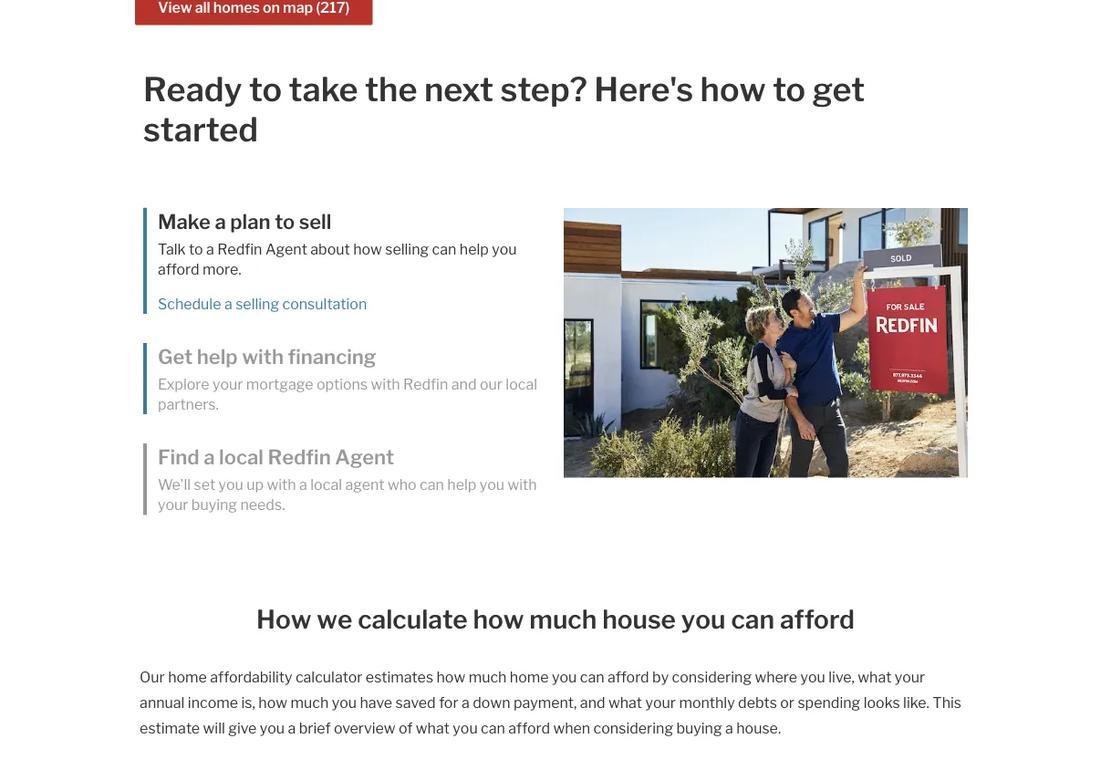 Task type: vqa. For each thing, say whether or not it's contained in the screenshot.
▾
no



Task type: locate. For each thing, give the bounding box(es) containing it.
0 horizontal spatial what
[[416, 719, 450, 737]]

0 horizontal spatial home
[[168, 668, 207, 686]]

set
[[194, 476, 215, 493]]

0 horizontal spatial buying
[[191, 496, 237, 513]]

to left sell
[[275, 209, 295, 234]]

much up "brief"
[[291, 694, 329, 711]]

get help with financing explore your mortgage options with redfin and our local partners.
[[158, 344, 537, 413]]

0 horizontal spatial afford
[[158, 260, 199, 278]]

partners.
[[158, 395, 219, 413]]

0 horizontal spatial much
[[291, 694, 329, 711]]

have
[[360, 694, 392, 711]]

local right our
[[506, 375, 537, 393]]

0 vertical spatial and
[[451, 375, 477, 393]]

1 horizontal spatial home
[[510, 668, 549, 686]]

agent inside make a plan to sell talk to a redfin agent about how selling can help you afford more.
[[265, 240, 307, 258]]

and inside the get help with financing explore your mortgage options with redfin and our local partners.
[[451, 375, 477, 393]]

afford left 'by'
[[608, 668, 649, 686]]

a left house.
[[725, 719, 733, 737]]

0 horizontal spatial and
[[451, 375, 477, 393]]

payment,
[[514, 694, 577, 711]]

for
[[439, 694, 459, 711]]

how
[[700, 69, 766, 109], [353, 240, 382, 258], [473, 603, 524, 634], [437, 668, 466, 686], [259, 694, 287, 711]]

buying inside our home affordability calculator estimates how much home you can afford by considering where you live, what your annual income is, how much you have saved for a down payment, and what your monthly debts or spending looks like. this estimate will give you a brief overview of what you can afford when considering buying a house.
[[677, 719, 722, 737]]

to
[[249, 69, 282, 109], [773, 69, 806, 109], [275, 209, 295, 234], [189, 240, 203, 258]]

0 vertical spatial buying
[[191, 496, 237, 513]]

your down 'by'
[[646, 694, 676, 711]]

help inside the get help with financing explore your mortgage options with redfin and our local partners.
[[197, 344, 238, 369]]

home right our
[[168, 668, 207, 686]]

1 horizontal spatial what
[[609, 694, 642, 711]]

we'll
[[158, 476, 191, 493]]

where
[[755, 668, 797, 686]]

will
[[203, 719, 225, 737]]

what
[[858, 668, 892, 686], [609, 694, 642, 711], [416, 719, 450, 737]]

options
[[317, 375, 368, 393]]

1 horizontal spatial redfin
[[268, 445, 331, 469]]

1 home from the left
[[168, 668, 207, 686]]

redfin
[[217, 240, 262, 258], [403, 375, 448, 393], [268, 445, 331, 469]]

is,
[[241, 694, 255, 711]]

1 horizontal spatial afford
[[509, 719, 550, 737]]

afford down payment,
[[509, 719, 550, 737]]

2 vertical spatial redfin
[[268, 445, 331, 469]]

much up 'down'
[[469, 668, 507, 686]]

income
[[188, 694, 238, 711]]

financing
[[288, 344, 376, 369]]

ready
[[143, 69, 242, 109]]

1 vertical spatial redfin
[[403, 375, 448, 393]]

buying down set
[[191, 496, 237, 513]]

with
[[242, 344, 284, 369], [371, 375, 400, 393], [267, 476, 296, 493], [508, 476, 537, 493]]

local
[[506, 375, 537, 393], [219, 445, 264, 469], [310, 476, 342, 493]]

what right of
[[416, 719, 450, 737]]

selling down more.
[[236, 294, 279, 312]]

a right up
[[299, 476, 307, 493]]

afford
[[158, 260, 199, 278], [608, 668, 649, 686], [509, 719, 550, 737]]

give
[[228, 719, 257, 737]]

can
[[432, 240, 457, 258], [420, 476, 444, 493], [580, 668, 605, 686], [481, 719, 505, 737]]

help
[[460, 240, 489, 258], [197, 344, 238, 369], [447, 476, 477, 493]]

to right talk
[[189, 240, 203, 258]]

consultation
[[282, 294, 367, 312]]

next
[[424, 69, 494, 109]]

annual
[[140, 694, 185, 711]]

0 vertical spatial redfin
[[217, 240, 262, 258]]

selling right about on the left of the page
[[385, 240, 429, 258]]

2 vertical spatial help
[[447, 476, 477, 493]]

buying inside find a local redfin agent we'll set you up with a local agent who can help you with your buying needs.
[[191, 496, 237, 513]]

1 vertical spatial what
[[609, 694, 642, 711]]

agent down sell
[[265, 240, 307, 258]]

considering up the monthly
[[672, 668, 752, 686]]

live,
[[829, 668, 855, 686]]

your right explore
[[213, 375, 243, 393]]

house
[[602, 603, 676, 634]]

redfin up needs.
[[268, 445, 331, 469]]

local left agent
[[310, 476, 342, 493]]

1 horizontal spatial buying
[[677, 719, 722, 737]]

how we calculate how much house you can afford
[[256, 603, 855, 634]]

0 horizontal spatial selling
[[236, 294, 279, 312]]

1 horizontal spatial selling
[[385, 240, 429, 258]]

2 horizontal spatial afford
[[608, 668, 649, 686]]

afford down talk
[[158, 260, 199, 278]]

buying
[[191, 496, 237, 513], [677, 719, 722, 737]]

explore
[[158, 375, 209, 393]]

calculator
[[296, 668, 363, 686]]

0 vertical spatial considering
[[672, 668, 752, 686]]

your
[[213, 375, 243, 393], [158, 496, 188, 513], [895, 668, 925, 686], [646, 694, 676, 711]]

spending
[[798, 694, 861, 711]]

2 horizontal spatial much
[[529, 603, 597, 634]]

and
[[451, 375, 477, 393], [580, 694, 605, 711]]

how right about on the left of the page
[[353, 240, 382, 258]]

and left our
[[451, 375, 477, 393]]

1 vertical spatial help
[[197, 344, 238, 369]]

1 vertical spatial much
[[469, 668, 507, 686]]

redfin up more.
[[217, 240, 262, 258]]

can inside make a plan to sell talk to a redfin agent about how selling can help you afford more.
[[432, 240, 457, 258]]

2 vertical spatial what
[[416, 719, 450, 737]]

much left house
[[529, 603, 597, 634]]

2 horizontal spatial redfin
[[403, 375, 448, 393]]

agent up agent
[[335, 445, 394, 469]]

how inside make a plan to sell talk to a redfin agent about how selling can help you afford more.
[[353, 240, 382, 258]]

0 horizontal spatial local
[[219, 445, 264, 469]]

up
[[247, 476, 264, 493]]

you can afford
[[681, 603, 855, 634]]

buying down the monthly
[[677, 719, 722, 737]]

like.
[[903, 694, 930, 711]]

2 vertical spatial much
[[291, 694, 329, 711]]

0 vertical spatial much
[[529, 603, 597, 634]]

what up looks on the right
[[858, 668, 892, 686]]

home up payment,
[[510, 668, 549, 686]]

your down we'll
[[158, 496, 188, 513]]

help inside find a local redfin agent we'll set you up with a local agent who can help you with your buying needs.
[[447, 476, 477, 493]]

1 horizontal spatial agent
[[335, 445, 394, 469]]

about
[[310, 240, 350, 258]]

or
[[780, 694, 795, 711]]

home
[[168, 668, 207, 686], [510, 668, 549, 686]]

overview
[[334, 719, 396, 737]]

down
[[473, 694, 510, 711]]

needs.
[[240, 496, 285, 513]]

1 vertical spatial afford
[[608, 668, 649, 686]]

much
[[529, 603, 597, 634], [469, 668, 507, 686], [291, 694, 329, 711]]

1 horizontal spatial local
[[310, 476, 342, 493]]

0 horizontal spatial agent
[[265, 240, 307, 258]]

considering
[[672, 668, 752, 686], [594, 719, 673, 737]]

1 vertical spatial agent
[[335, 445, 394, 469]]

affordability
[[210, 668, 292, 686]]

0 horizontal spatial redfin
[[217, 240, 262, 258]]

a left the plan
[[215, 209, 226, 234]]

0 vertical spatial help
[[460, 240, 489, 258]]

2 home from the left
[[510, 668, 549, 686]]

our
[[480, 375, 503, 393]]

a down more.
[[224, 294, 232, 312]]

plan
[[230, 209, 271, 234]]

0 vertical spatial selling
[[385, 240, 429, 258]]

a
[[215, 209, 226, 234], [206, 240, 214, 258], [224, 294, 232, 312], [204, 445, 215, 469], [299, 476, 307, 493], [462, 694, 470, 711], [288, 719, 296, 737], [725, 719, 733, 737]]

how up the for
[[437, 668, 466, 686]]

find a local redfin agent we'll set you up with a local agent who can help you with your buying needs.
[[158, 445, 537, 513]]

selling
[[385, 240, 429, 258], [236, 294, 279, 312]]

and inside our home affordability calculator estimates how much home you can afford by considering where you live, what your annual income is, how much you have saved for a down payment, and what your monthly debts or spending looks like. this estimate will give you a brief overview of what you can afford when considering buying a house.
[[580, 694, 605, 711]]

a inside schedule a selling consultation link
[[224, 294, 232, 312]]

afford inside make a plan to sell talk to a redfin agent about how selling can help you afford more.
[[158, 260, 199, 278]]

1 vertical spatial buying
[[677, 719, 722, 737]]

1 horizontal spatial and
[[580, 694, 605, 711]]

redfin left our
[[403, 375, 448, 393]]

and up when
[[580, 694, 605, 711]]

debts
[[738, 694, 777, 711]]

what right payment,
[[609, 694, 642, 711]]

1 vertical spatial and
[[580, 694, 605, 711]]

mortgage
[[246, 375, 313, 393]]

you
[[492, 240, 517, 258], [219, 476, 243, 493], [480, 476, 505, 493], [552, 668, 577, 686], [801, 668, 826, 686], [332, 694, 357, 711], [260, 719, 285, 737], [453, 719, 478, 737]]

how
[[256, 603, 312, 634]]

the
[[365, 69, 417, 109]]

get help with financing menu item
[[143, 343, 547, 414]]

2 vertical spatial afford
[[509, 719, 550, 737]]

local up up
[[219, 445, 264, 469]]

0 vertical spatial agent
[[265, 240, 307, 258]]

agent
[[265, 240, 307, 258], [335, 445, 394, 469]]

selling inside make a plan to sell talk to a redfin agent about how selling can help you afford more.
[[385, 240, 429, 258]]

0 vertical spatial local
[[506, 375, 537, 393]]

2 horizontal spatial local
[[506, 375, 537, 393]]

more.
[[203, 260, 242, 278]]

who
[[388, 476, 417, 493]]

brief
[[299, 719, 331, 737]]

make a plan to sell menu item
[[143, 208, 547, 314]]

0 vertical spatial afford
[[158, 260, 199, 278]]

2 horizontal spatial what
[[858, 668, 892, 686]]

considering down 'by'
[[594, 719, 673, 737]]

estimate
[[140, 719, 200, 737]]

how right "here's"
[[700, 69, 766, 109]]

2 vertical spatial local
[[310, 476, 342, 493]]



Task type: describe. For each thing, give the bounding box(es) containing it.
here's
[[594, 69, 693, 109]]

1 vertical spatial local
[[219, 445, 264, 469]]

make
[[158, 209, 211, 234]]

ready to take the next step? here's how to get started
[[143, 69, 865, 149]]

redfin inside the get help with financing explore your mortgage options with redfin and our local partners.
[[403, 375, 448, 393]]

our
[[140, 668, 165, 686]]

agent
[[345, 476, 385, 493]]

a up more.
[[206, 240, 214, 258]]

how right is, at the bottom left of page
[[259, 694, 287, 711]]

a left "brief"
[[288, 719, 296, 737]]

your up 'like.' at the right
[[895, 668, 925, 686]]

how up 'down'
[[473, 603, 524, 634]]

house.
[[737, 719, 781, 737]]

1 vertical spatial selling
[[236, 294, 279, 312]]

make a plan to sell talk to a redfin agent about how selling can help you afford more.
[[158, 209, 517, 278]]

calculate
[[358, 603, 468, 634]]

your inside the get help with financing explore your mortgage options with redfin and our local partners.
[[213, 375, 243, 393]]

schedule a selling consultation
[[158, 294, 367, 312]]

get
[[158, 344, 193, 369]]

redfin inside make a plan to sell talk to a redfin agent about how selling can help you afford more.
[[217, 240, 262, 258]]

saved
[[396, 694, 436, 711]]

1 vertical spatial considering
[[594, 719, 673, 737]]

talk
[[158, 240, 186, 258]]

take
[[289, 69, 358, 109]]

started
[[143, 109, 258, 149]]

local inside the get help with financing explore your mortgage options with redfin and our local partners.
[[506, 375, 537, 393]]

to left get
[[773, 69, 806, 109]]

step?
[[501, 69, 587, 109]]

a up set
[[204, 445, 215, 469]]

your inside find a local redfin agent we'll set you up with a local agent who can help you with your buying needs.
[[158, 496, 188, 513]]

help inside make a plan to sell talk to a redfin agent about how selling can help you afford more.
[[460, 240, 489, 258]]

looks
[[864, 694, 900, 711]]

can inside find a local redfin agent we'll set you up with a local agent who can help you with your buying needs.
[[420, 476, 444, 493]]

get
[[813, 69, 865, 109]]

a right the for
[[462, 694, 470, 711]]

0 vertical spatial what
[[858, 668, 892, 686]]

find a local redfin agent menu item
[[143, 443, 547, 515]]

monthly
[[679, 694, 735, 711]]

1 horizontal spatial much
[[469, 668, 507, 686]]

by
[[652, 668, 669, 686]]

estimates
[[366, 668, 433, 686]]

our home affordability calculator estimates how much home you can afford by considering where you live, what your annual income is, how much you have saved for a down payment, and what your monthly debts or spending looks like. this estimate will give you a brief overview of what you can afford when considering buying a house.
[[140, 668, 962, 737]]

how inside ready to take the next step? here's how to get started
[[700, 69, 766, 109]]

agent inside find a local redfin agent we'll set you up with a local agent who can help you with your buying needs.
[[335, 445, 394, 469]]

redfin inside find a local redfin agent we'll set you up with a local agent who can help you with your buying needs.
[[268, 445, 331, 469]]

sell
[[299, 209, 332, 234]]

find
[[158, 445, 199, 469]]

schedule a selling consultation link
[[158, 294, 547, 314]]

we
[[317, 603, 352, 634]]

when
[[553, 719, 590, 737]]

of
[[399, 719, 413, 737]]

this
[[933, 694, 962, 711]]

schedule
[[158, 294, 221, 312]]

you inside make a plan to sell talk to a redfin agent about how selling can help you afford more.
[[492, 240, 517, 258]]

to left 'take' on the top left of page
[[249, 69, 282, 109]]



